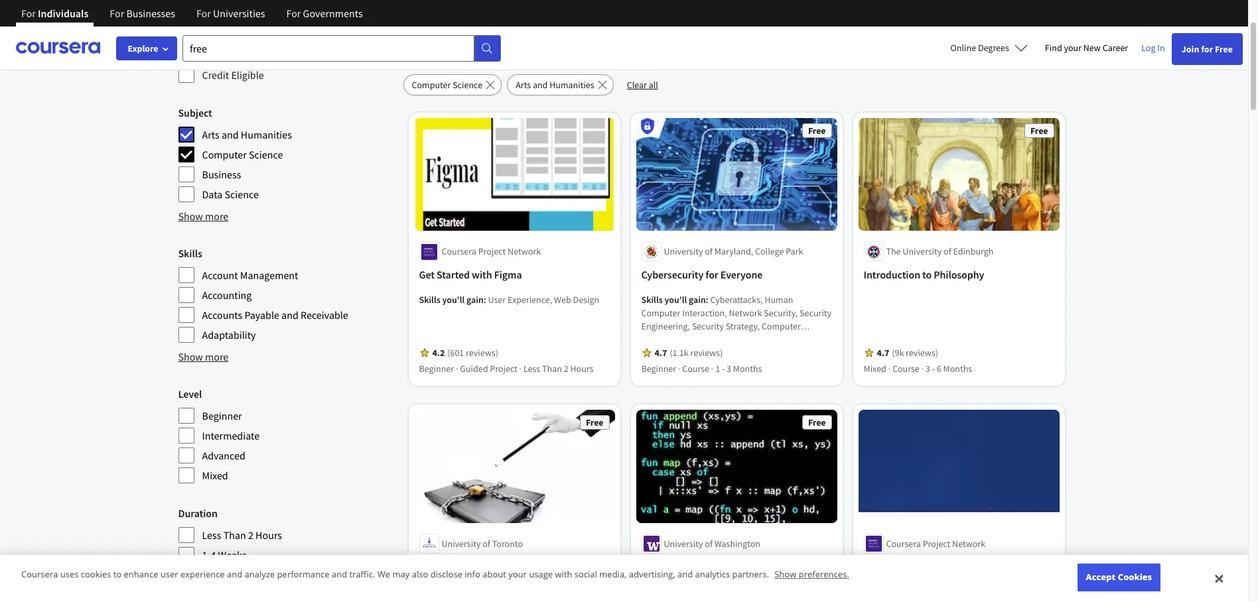 Task type: describe. For each thing, give the bounding box(es) containing it.
program:
[[458, 561, 500, 574]]

for individuals
[[21, 7, 89, 20]]

2 · from the left
[[520, 363, 522, 375]]

may
[[393, 569, 410, 581]]

show for data science
[[178, 210, 203, 223]]

for for individuals
[[21, 7, 36, 20]]

months inside duration group
[[218, 569, 251, 582]]

uses
[[60, 569, 79, 581]]

beginner · guided project · less than 2 hours
[[419, 363, 594, 375]]

arts and humanities inside subject group
[[202, 128, 292, 141]]

experience
[[181, 569, 225, 581]]

partners.
[[733, 569, 769, 581]]

a
[[890, 561, 895, 574]]

payable
[[245, 309, 279, 322]]

1,645 results for "free"
[[403, 27, 583, 50]]

everyone
[[721, 269, 763, 282]]

reviews) for started
[[466, 348, 499, 359]]

computer science button
[[403, 74, 502, 96]]

programming
[[642, 561, 704, 574]]

governments
[[303, 7, 363, 20]]

experience,
[[508, 294, 553, 306]]

join
[[1182, 43, 1200, 55]]

3 inside duration group
[[211, 569, 216, 582]]

learn to program: the fundamentals link
[[419, 560, 610, 576]]

1 horizontal spatial less
[[524, 363, 541, 375]]

0 vertical spatial 2
[[564, 363, 569, 375]]

skills you'll gain : user experience, web design
[[419, 294, 600, 306]]

park
[[786, 246, 804, 258]]

washington
[[715, 538, 761, 550]]

skills you'll gain :
[[642, 294, 711, 306]]

0 vertical spatial security,
[[764, 308, 798, 320]]

2 horizontal spatial 3
[[926, 363, 931, 375]]

subject
[[178, 106, 212, 120]]

interaction,
[[683, 308, 728, 320]]

coursera uses cookies to enhance user experience and analyze performance and traffic. we may also disclose info about your usage with social media, advertising, and analytics partners. show preferences.
[[21, 569, 850, 581]]

arts inside subject group
[[202, 128, 220, 141]]

and inside cyberattacks, human computer interaction, network security, security engineering, security strategy, computer security models, leadership and management, risk management, software security, computer security incident management
[[752, 334, 767, 346]]

we
[[378, 569, 390, 581]]

management inside cyberattacks, human computer interaction, network security, security engineering, security strategy, computer security models, leadership and management, risk management, software security, computer security incident management
[[709, 361, 760, 373]]

user
[[161, 569, 178, 581]]

security down risk
[[642, 361, 674, 373]]

accept
[[1087, 572, 1116, 584]]

: for user experience, web design
[[484, 294, 486, 306]]

more for data science
[[205, 210, 229, 223]]

6
[[937, 363, 942, 375]]

humanities inside button
[[550, 79, 595, 91]]

coursera project network for figma
[[442, 246, 541, 258]]

eligible
[[231, 68, 264, 82]]

show more button for data science
[[178, 208, 229, 224]]

course for (1.1k
[[683, 363, 710, 375]]

less than 2 hours
[[202, 529, 282, 542]]

subject group
[[178, 105, 395, 203]]

3 reviews) from the left
[[906, 348, 939, 359]]

"free"
[[533, 27, 583, 50]]

online degrees button
[[940, 33, 1039, 62]]

network for get started with figma
[[508, 246, 541, 258]]

mixed for mixed
[[202, 469, 228, 483]]

the inside 'link'
[[502, 561, 519, 574]]

duration group
[[178, 506, 395, 603]]

accept cookies button
[[1078, 565, 1161, 592]]

of for programming languages, part a
[[705, 538, 713, 550]]

than inside duration group
[[223, 529, 246, 542]]

of for learn to program: the fundamentals
[[483, 538, 491, 550]]

4.7 for 4.7 (9k reviews)
[[877, 348, 890, 359]]

human
[[765, 294, 794, 306]]

log
[[1142, 42, 1156, 54]]

figma
[[494, 269, 522, 282]]

guided
[[460, 363, 488, 375]]

0 horizontal spatial to
[[113, 569, 122, 581]]

account
[[202, 269, 238, 282]]

gain for :
[[689, 294, 706, 306]]

cyberattacks, human computer interaction, network security, security engineering, security strategy, computer security models, leadership and management, risk management, software security, computer security incident management
[[642, 294, 832, 373]]

4.7 for 4.7 (1.1k reviews)
[[655, 348, 667, 359]]

for for businesses
[[110, 7, 124, 20]]

edinburgh
[[954, 246, 994, 258]]

4.2 (601 reviews)
[[433, 348, 499, 359]]

2 vertical spatial science
[[225, 188, 259, 201]]

skills for skills you'll gain :
[[642, 294, 663, 306]]

cybersecurity for everyone
[[642, 269, 763, 282]]

1- for 3
[[202, 569, 211, 582]]

cookies
[[81, 569, 111, 581]]

1-4 weeks
[[202, 549, 247, 562]]

by
[[211, 27, 224, 44]]

and inside button
[[533, 79, 548, 91]]

(9k
[[892, 348, 904, 359]]

filter by
[[178, 27, 224, 44]]

cybersecurity for everyone link
[[642, 267, 832, 283]]

advertising,
[[629, 569, 676, 581]]

1 vertical spatial project
[[490, 363, 518, 375]]

also
[[412, 569, 428, 581]]

1- for 4
[[202, 549, 211, 562]]

credit
[[202, 68, 229, 82]]

1 horizontal spatial management,
[[769, 334, 822, 346]]

mixed for mixed · course · 3 - 6 months
[[864, 363, 887, 375]]

2 inside duration group
[[248, 529, 254, 542]]

coursera image
[[16, 37, 100, 59]]

0 horizontal spatial coursera
[[21, 569, 58, 581]]

enhance
[[124, 569, 158, 581]]

programming languages, part a link
[[642, 560, 832, 576]]

1 horizontal spatial 3
[[727, 363, 732, 375]]

hours inside duration group
[[256, 529, 282, 542]]

a
[[780, 561, 786, 574]]

level
[[178, 388, 202, 401]]

build
[[864, 561, 888, 574]]

1 · from the left
[[456, 363, 458, 375]]

universities
[[213, 7, 265, 20]]

for businesses
[[110, 7, 175, 20]]

- for 1
[[722, 363, 725, 375]]

4.7 (1.1k reviews)
[[655, 348, 723, 359]]

adaptability
[[202, 329, 256, 342]]

computer science inside subject group
[[202, 148, 283, 161]]

1-3 months
[[202, 569, 251, 582]]

coursera for a
[[887, 538, 921, 550]]

beginner for beginner · course · 1 - 3 months
[[642, 363, 677, 375]]

2 vertical spatial show
[[775, 569, 797, 581]]

more for adaptability
[[205, 351, 229, 364]]

get started with figma link
[[419, 267, 610, 283]]

data science
[[202, 188, 259, 201]]

months for mixed · course · 3 - 6 months
[[944, 363, 973, 375]]

learn
[[419, 561, 445, 574]]

the university of edinburgh
[[887, 246, 994, 258]]

credit eligible
[[202, 68, 264, 82]]

6 · from the left
[[922, 363, 924, 375]]

online degrees
[[951, 42, 1010, 54]]

0 vertical spatial your
[[1065, 42, 1082, 54]]

and left traffic.
[[332, 569, 347, 581]]

and inside subject group
[[222, 128, 239, 141]]

computer inside subject group
[[202, 148, 247, 161]]

beginner for beginner · guided project · less than 2 hours
[[419, 363, 454, 375]]

1 vertical spatial science
[[249, 148, 283, 161]]

network for build a full website using wordpress
[[953, 538, 986, 550]]

accept cookies
[[1087, 572, 1153, 584]]

1 horizontal spatial the
[[887, 246, 901, 258]]

- for 3
[[933, 363, 935, 375]]

traffic.
[[350, 569, 375, 581]]

management inside skills group
[[240, 269, 298, 282]]

get
[[419, 269, 435, 282]]

programming languages, part a
[[642, 561, 786, 574]]

explore
[[128, 42, 158, 54]]

new
[[1084, 42, 1101, 54]]

4
[[211, 549, 216, 562]]

and down weeks
[[227, 569, 243, 581]]

account management
[[202, 269, 298, 282]]

part
[[759, 561, 778, 574]]

level group
[[178, 386, 395, 485]]



Task type: vqa. For each thing, say whether or not it's contained in the screenshot.
terms
no



Task type: locate. For each thing, give the bounding box(es) containing it.
2 you'll from the left
[[665, 294, 687, 306]]

1 vertical spatial show more
[[178, 351, 229, 364]]

for left "free"
[[507, 27, 530, 50]]

0 horizontal spatial reviews)
[[466, 348, 499, 359]]

0 vertical spatial more
[[205, 210, 229, 223]]

1 horizontal spatial gain
[[689, 294, 706, 306]]

1 vertical spatial humanities
[[241, 128, 292, 141]]

0 horizontal spatial less
[[202, 529, 221, 542]]

the down "toronto"
[[502, 561, 519, 574]]

-
[[722, 363, 725, 375], [933, 363, 935, 375]]

online
[[951, 42, 977, 54]]

· left '1'
[[712, 363, 714, 375]]

university
[[664, 246, 703, 258], [903, 246, 942, 258], [442, 538, 481, 550], [664, 538, 703, 550]]

2 vertical spatial coursera
[[21, 569, 58, 581]]

0 vertical spatial the
[[887, 246, 901, 258]]

0 horizontal spatial coursera project network
[[442, 246, 541, 258]]

join for free
[[1182, 43, 1234, 55]]

1 vertical spatial arts and humanities
[[202, 128, 292, 141]]

beginner inside the level group
[[202, 410, 242, 423]]

less
[[524, 363, 541, 375], [202, 529, 221, 542]]

show right partners. on the right bottom of page
[[775, 569, 797, 581]]

1 horizontal spatial mixed
[[864, 363, 887, 375]]

with left social
[[555, 569, 573, 581]]

0 horizontal spatial 4.7
[[655, 348, 667, 359]]

0 horizontal spatial 3
[[211, 569, 216, 582]]

0 vertical spatial hours
[[571, 363, 594, 375]]

show down the data
[[178, 210, 203, 223]]

and up business
[[222, 128, 239, 141]]

explore button
[[116, 37, 177, 60]]

analytics
[[696, 569, 730, 581]]

languages,
[[706, 561, 757, 574]]

media,
[[600, 569, 627, 581]]

show more button down adaptability
[[178, 349, 229, 365]]

design
[[573, 294, 600, 306]]

1 horizontal spatial coursera
[[442, 246, 477, 258]]

1 course from the left
[[683, 363, 710, 375]]

1 vertical spatial more
[[205, 351, 229, 364]]

in
[[1158, 42, 1166, 54]]

of for cybersecurity for everyone
[[705, 246, 713, 258]]

beginner · course · 1 - 3 months
[[642, 363, 762, 375]]

0 horizontal spatial mixed
[[202, 469, 228, 483]]

1 : from the left
[[484, 294, 486, 306]]

for universities
[[196, 7, 265, 20]]

with inside get started with figma link
[[472, 269, 492, 282]]

0 vertical spatial arts
[[516, 79, 531, 91]]

gain for user experience, web design
[[467, 294, 484, 306]]

project for get started with figma
[[478, 246, 506, 258]]

computer inside 'button'
[[412, 79, 451, 91]]

for right join
[[1202, 43, 1214, 55]]

show more for adaptability
[[178, 351, 229, 364]]

arts
[[516, 79, 531, 91], [202, 128, 220, 141]]

for up 'filter by'
[[196, 7, 211, 20]]

3 left 6
[[926, 363, 931, 375]]

humanities up business
[[241, 128, 292, 141]]

0 vertical spatial arts and humanities
[[516, 79, 595, 91]]

1 vertical spatial network
[[729, 308, 763, 320]]

show more down adaptability
[[178, 351, 229, 364]]

introduction to philosophy link
[[864, 267, 1055, 283]]

beginner up intermediate
[[202, 410, 242, 423]]

cookies
[[1119, 572, 1153, 584]]

3 for from the left
[[196, 7, 211, 20]]

skills group
[[178, 246, 395, 344]]

0 horizontal spatial arts
[[202, 128, 220, 141]]

maryland,
[[715, 246, 754, 258]]

you'll down 'cybersecurity'
[[665, 294, 687, 306]]

for
[[507, 27, 530, 50], [1202, 43, 1214, 55], [706, 269, 719, 282]]

and right payable
[[282, 309, 299, 322]]

started
[[437, 269, 470, 282]]

0 horizontal spatial computer science
[[202, 148, 283, 161]]

management, down the "human"
[[769, 334, 822, 346]]

coursera for started
[[442, 246, 477, 258]]

- left 6
[[933, 363, 935, 375]]

0 vertical spatial coursera
[[442, 246, 477, 258]]

: for :
[[706, 294, 709, 306]]

0 horizontal spatial with
[[472, 269, 492, 282]]

0 horizontal spatial network
[[508, 246, 541, 258]]

1 vertical spatial arts
[[202, 128, 220, 141]]

0 vertical spatial less
[[524, 363, 541, 375]]

usage
[[529, 569, 553, 581]]

for for governments
[[286, 7, 301, 20]]

0 horizontal spatial hours
[[256, 529, 282, 542]]

coursera up full
[[887, 538, 921, 550]]

to for learn
[[447, 561, 456, 574]]

cyberattacks,
[[711, 294, 763, 306]]

(1.1k
[[670, 348, 689, 359]]

arts and humanities inside arts and humanities button
[[516, 79, 595, 91]]

0 horizontal spatial humanities
[[241, 128, 292, 141]]

reviews) up the guided
[[466, 348, 499, 359]]

project up website
[[923, 538, 951, 550]]

free
[[1216, 43, 1234, 55], [809, 125, 826, 137], [1031, 125, 1049, 137], [586, 417, 604, 429], [809, 417, 826, 429]]

intermediate
[[202, 430, 260, 443]]

show
[[178, 210, 203, 223], [178, 351, 203, 364], [775, 569, 797, 581]]

build a full website using wordpress
[[864, 561, 1028, 574]]

1 horizontal spatial you'll
[[665, 294, 687, 306]]

1 horizontal spatial than
[[542, 363, 562, 375]]

1 - from the left
[[722, 363, 725, 375]]

security down park
[[800, 308, 832, 320]]

university for programming languages, part a
[[664, 538, 703, 550]]

0 horizontal spatial :
[[484, 294, 486, 306]]

less up "4"
[[202, 529, 221, 542]]

university for learn to program: the fundamentals
[[442, 538, 481, 550]]

science down results at the left top
[[453, 79, 483, 91]]

0 vertical spatial show more
[[178, 210, 229, 223]]

reviews) for for
[[691, 348, 723, 359]]

0 vertical spatial mixed
[[864, 363, 887, 375]]

0 horizontal spatial beginner
[[202, 410, 242, 423]]

than
[[542, 363, 562, 375], [223, 529, 246, 542]]

skills up engineering,
[[642, 294, 663, 306]]

1 horizontal spatial network
[[729, 308, 763, 320]]

1 gain from the left
[[467, 294, 484, 306]]

preferences.
[[799, 569, 850, 581]]

security, right software
[[751, 348, 785, 359]]

1 horizontal spatial computer science
[[412, 79, 483, 91]]

strategy,
[[726, 321, 760, 333]]

1 show more button from the top
[[178, 208, 229, 224]]

2 4.7 from the left
[[877, 348, 890, 359]]

network inside cyberattacks, human computer interaction, network security, security engineering, security strategy, computer security models, leadership and management, risk management, software security, computer security incident management
[[729, 308, 763, 320]]

and down strategy,
[[752, 334, 767, 346]]

· down (601
[[456, 363, 458, 375]]

1 vertical spatial show
[[178, 351, 203, 364]]

2 horizontal spatial skills
[[642, 294, 663, 306]]

0 vertical spatial than
[[542, 363, 562, 375]]

1 horizontal spatial 2
[[564, 363, 569, 375]]

learn to program: the fundamentals
[[419, 561, 586, 574]]

accounts
[[202, 309, 242, 322]]

1 show more from the top
[[178, 210, 229, 223]]

2 - from the left
[[933, 363, 935, 375]]

- right '1'
[[722, 363, 725, 375]]

to for introduction
[[923, 269, 932, 282]]

1 horizontal spatial months
[[734, 363, 762, 375]]

2 course from the left
[[893, 363, 920, 375]]

and down "free"
[[533, 79, 548, 91]]

your right find
[[1065, 42, 1082, 54]]

businesses
[[126, 7, 175, 20]]

0 horizontal spatial for
[[507, 27, 530, 50]]

show more
[[178, 210, 229, 223], [178, 351, 229, 364]]

4.7 left (9k
[[877, 348, 890, 359]]

1 horizontal spatial :
[[706, 294, 709, 306]]

1 horizontal spatial humanities
[[550, 79, 595, 91]]

1 vertical spatial show more button
[[178, 349, 229, 365]]

2 show more button from the top
[[178, 349, 229, 365]]

network up using
[[953, 538, 986, 550]]

skills for skills you'll gain : user experience, web design
[[419, 294, 441, 306]]

· down 4.7 (9k reviews)
[[889, 363, 891, 375]]

show more for data science
[[178, 210, 229, 223]]

with left figma
[[472, 269, 492, 282]]

course for (9k
[[893, 363, 920, 375]]

more
[[205, 210, 229, 223], [205, 351, 229, 364]]

0 vertical spatial computer science
[[412, 79, 483, 91]]

introduction to philosophy
[[864, 269, 985, 282]]

project right the guided
[[490, 363, 518, 375]]

more down adaptability
[[205, 351, 229, 364]]

coursera left uses at the bottom left
[[21, 569, 58, 581]]

0 horizontal spatial course
[[683, 363, 710, 375]]

0 horizontal spatial the
[[502, 561, 519, 574]]

0 horizontal spatial months
[[218, 569, 251, 582]]

project for build a full website using wordpress
[[923, 538, 951, 550]]

2 reviews) from the left
[[691, 348, 723, 359]]

of up programming languages, part a
[[705, 538, 713, 550]]

months for beginner · course · 1 - 3 months
[[734, 363, 762, 375]]

beginner down 4.2
[[419, 363, 454, 375]]

show more down the data
[[178, 210, 229, 223]]

coursera project network for website
[[887, 538, 986, 550]]

0 horizontal spatial than
[[223, 529, 246, 542]]

3
[[727, 363, 732, 375], [926, 363, 931, 375], [211, 569, 216, 582]]

0 horizontal spatial arts and humanities
[[202, 128, 292, 141]]

computer science up business
[[202, 148, 283, 161]]

2 more from the top
[[205, 351, 229, 364]]

1 horizontal spatial -
[[933, 363, 935, 375]]

show more button down the data
[[178, 208, 229, 224]]

1 horizontal spatial for
[[706, 269, 719, 282]]

1 horizontal spatial hours
[[571, 363, 594, 375]]

for left governments
[[286, 7, 301, 20]]

results
[[450, 27, 504, 50]]

0 horizontal spatial skills
[[178, 247, 202, 260]]

1,645
[[403, 27, 446, 50]]

management,
[[769, 334, 822, 346], [660, 348, 713, 359]]

1 4.7 from the left
[[655, 348, 667, 359]]

0 horizontal spatial 2
[[248, 529, 254, 542]]

1 horizontal spatial arts
[[516, 79, 531, 91]]

1 vertical spatial coursera project network
[[887, 538, 986, 550]]

join for free link
[[1172, 33, 1244, 65]]

1 vertical spatial management,
[[660, 348, 713, 359]]

coursera project network up figma
[[442, 246, 541, 258]]

1 reviews) from the left
[[466, 348, 499, 359]]

to
[[923, 269, 932, 282], [447, 561, 456, 574], [113, 569, 122, 581]]

humanities inside subject group
[[241, 128, 292, 141]]

2 gain from the left
[[689, 294, 706, 306]]

1 vertical spatial security,
[[751, 348, 785, 359]]

1 vertical spatial the
[[502, 561, 519, 574]]

accounting
[[202, 289, 252, 302]]

the up introduction
[[887, 246, 901, 258]]

: up interaction,
[[706, 294, 709, 306]]

science inside 'button'
[[453, 79, 483, 91]]

course down 4.7 (1.1k reviews)
[[683, 363, 710, 375]]

4 for from the left
[[286, 7, 301, 20]]

advanced
[[202, 449, 246, 463]]

1 for from the left
[[21, 7, 36, 20]]

0 horizontal spatial management
[[240, 269, 298, 282]]

security up risk
[[642, 334, 674, 346]]

mixed inside the level group
[[202, 469, 228, 483]]

cybersecurity
[[642, 269, 704, 282]]

university up the programming
[[664, 538, 703, 550]]

2 horizontal spatial beginner
[[642, 363, 677, 375]]

course
[[683, 363, 710, 375], [893, 363, 920, 375]]

gain
[[467, 294, 484, 306], [689, 294, 706, 306]]

university for cybersecurity for everyone
[[664, 246, 703, 258]]

university up program:
[[442, 538, 481, 550]]

1 more from the top
[[205, 210, 229, 223]]

1 vertical spatial than
[[223, 529, 246, 542]]

1 horizontal spatial coursera project network
[[887, 538, 986, 550]]

to down the university of edinburgh
[[923, 269, 932, 282]]

project up figma
[[478, 246, 506, 258]]

1 horizontal spatial arts and humanities
[[516, 79, 595, 91]]

2 : from the left
[[706, 294, 709, 306]]

1- down "4"
[[202, 569, 211, 582]]

arts inside arts and humanities button
[[516, 79, 531, 91]]

wordpress
[[980, 561, 1028, 574]]

for for cybersecurity for everyone
[[706, 269, 719, 282]]

1 you'll from the left
[[443, 294, 465, 306]]

arts and humanities down "free"
[[516, 79, 595, 91]]

0 vertical spatial management
[[240, 269, 298, 282]]

show more button for adaptability
[[178, 349, 229, 365]]

0 vertical spatial management,
[[769, 334, 822, 346]]

business
[[202, 168, 241, 181]]

of up introduction to philosophy link on the right top
[[944, 246, 952, 258]]

0 horizontal spatial -
[[722, 363, 725, 375]]

5 · from the left
[[889, 363, 891, 375]]

coursera project network up website
[[887, 538, 986, 550]]

0 vertical spatial show
[[178, 210, 203, 223]]

gain left the user
[[467, 294, 484, 306]]

1 horizontal spatial with
[[555, 569, 573, 581]]

2 horizontal spatial for
[[1202, 43, 1214, 55]]

fundamentals
[[521, 561, 586, 574]]

2 horizontal spatial network
[[953, 538, 986, 550]]

receivable
[[301, 309, 348, 322]]

security down interaction,
[[692, 321, 724, 333]]

4 · from the left
[[712, 363, 714, 375]]

1 vertical spatial less
[[202, 529, 221, 542]]

to right cookies
[[113, 569, 122, 581]]

months down weeks
[[218, 569, 251, 582]]

project
[[478, 246, 506, 258], [490, 363, 518, 375], [923, 538, 951, 550]]

analyze
[[245, 569, 275, 581]]

weeks
[[218, 549, 247, 562]]

to inside 'link'
[[447, 561, 456, 574]]

you'll for user experience, web design
[[443, 294, 465, 306]]

4.7 left (1.1k
[[655, 348, 667, 359]]

toronto
[[492, 538, 523, 550]]

arts down the 1,645 results for "free"
[[516, 79, 531, 91]]

banner navigation
[[11, 0, 374, 37]]

university up "introduction to philosophy" at right top
[[903, 246, 942, 258]]

None search field
[[183, 35, 501, 61]]

1 vertical spatial 2
[[248, 529, 254, 542]]

performance
[[277, 569, 330, 581]]

2 horizontal spatial reviews)
[[906, 348, 939, 359]]

science up the data science
[[249, 148, 283, 161]]

· down (1.1k
[[679, 363, 681, 375]]

What do you want to learn? text field
[[183, 35, 475, 61]]

0 horizontal spatial your
[[509, 569, 527, 581]]

reviews) up beginner · course · 1 - 3 months
[[691, 348, 723, 359]]

social
[[575, 569, 597, 581]]

data
[[202, 188, 223, 201]]

web
[[554, 294, 571, 306]]

· right the guided
[[520, 363, 522, 375]]

0 vertical spatial with
[[472, 269, 492, 282]]

management down software
[[709, 361, 760, 373]]

for left individuals
[[21, 7, 36, 20]]

university of washington
[[664, 538, 761, 550]]

skills for skills
[[178, 247, 202, 260]]

you'll for :
[[665, 294, 687, 306]]

show up level
[[178, 351, 203, 364]]

website
[[916, 561, 952, 574]]

computer science
[[412, 79, 483, 91], [202, 148, 283, 161]]

· left 6
[[922, 363, 924, 375]]

1 horizontal spatial 4.7
[[877, 348, 890, 359]]

and inside skills group
[[282, 309, 299, 322]]

: left the user
[[484, 294, 486, 306]]

2 1- from the top
[[202, 569, 211, 582]]

your right about
[[509, 569, 527, 581]]

of up the cybersecurity for everyone
[[705, 246, 713, 258]]

2 show more from the top
[[178, 351, 229, 364]]

3 · from the left
[[679, 363, 681, 375]]

for left everyone
[[706, 269, 719, 282]]

arts down subject
[[202, 128, 220, 141]]

for for join for free
[[1202, 43, 1214, 55]]

individuals
[[38, 7, 89, 20]]

mixed
[[864, 363, 887, 375], [202, 469, 228, 483]]

skills
[[178, 247, 202, 260], [419, 294, 441, 306], [642, 294, 663, 306]]

1 vertical spatial your
[[509, 569, 527, 581]]

0 vertical spatial science
[[453, 79, 483, 91]]

coursera
[[442, 246, 477, 258], [887, 538, 921, 550], [21, 569, 58, 581]]

computer science down 1,645
[[412, 79, 483, 91]]

management, down models,
[[660, 348, 713, 359]]

1 vertical spatial mixed
[[202, 469, 228, 483]]

show for adaptability
[[178, 351, 203, 364]]

arts and humanities up business
[[202, 128, 292, 141]]

beginner for beginner
[[202, 410, 242, 423]]

1 vertical spatial computer science
[[202, 148, 283, 161]]

0 vertical spatial network
[[508, 246, 541, 258]]

course down 4.7 (9k reviews)
[[893, 363, 920, 375]]

career
[[1103, 42, 1129, 54]]

log in link
[[1135, 40, 1172, 56]]

clear all
[[627, 79, 659, 91]]

network up strategy,
[[729, 308, 763, 320]]

and left the analytics
[[678, 569, 693, 581]]

beginner down risk
[[642, 363, 677, 375]]

3 down "4"
[[211, 569, 216, 582]]

months right 6
[[944, 363, 973, 375]]

1 horizontal spatial reviews)
[[691, 348, 723, 359]]

less right the guided
[[524, 363, 541, 375]]

1 horizontal spatial course
[[893, 363, 920, 375]]

coursera up started
[[442, 246, 477, 258]]

for for universities
[[196, 7, 211, 20]]

1 vertical spatial with
[[555, 569, 573, 581]]

2 horizontal spatial to
[[923, 269, 932, 282]]

mixed down advanced
[[202, 469, 228, 483]]

the
[[887, 246, 901, 258], [502, 561, 519, 574]]

reviews) up mixed · course · 3 - 6 months
[[906, 348, 939, 359]]

1 1- from the top
[[202, 549, 211, 562]]

introduction
[[864, 269, 921, 282]]

computer
[[412, 79, 451, 91], [202, 148, 247, 161], [642, 308, 681, 320], [762, 321, 801, 333], [787, 348, 826, 359]]

science down business
[[225, 188, 259, 201]]

2 for from the left
[[110, 7, 124, 20]]

security, down the "human"
[[764, 308, 798, 320]]

skills up account
[[178, 247, 202, 260]]

of left "toronto"
[[483, 538, 491, 550]]

1 horizontal spatial to
[[447, 561, 456, 574]]

philosophy
[[934, 269, 985, 282]]

1 horizontal spatial beginner
[[419, 363, 454, 375]]

build a full website using wordpress link
[[864, 560, 1055, 576]]

2 horizontal spatial coursera
[[887, 538, 921, 550]]

skills down get
[[419, 294, 441, 306]]

0 vertical spatial show more button
[[178, 208, 229, 224]]

less inside duration group
[[202, 529, 221, 542]]

skills inside group
[[178, 247, 202, 260]]

3 right '1'
[[727, 363, 732, 375]]

to right learn
[[447, 561, 456, 574]]

computer science inside 'button'
[[412, 79, 483, 91]]

months down software
[[734, 363, 762, 375]]



